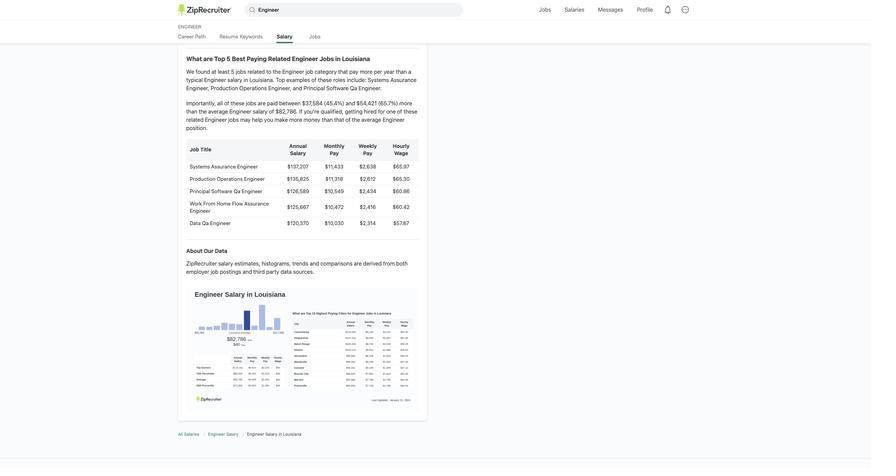 Task type: locate. For each thing, give the bounding box(es) containing it.
1 vertical spatial more
[[400, 100, 413, 107]]

1 vertical spatial software
[[212, 188, 233, 195]]

engineer right engineer salary link
[[247, 432, 264, 438]]

assurance up production operations engineer
[[211, 164, 236, 170]]

jobs left salaries link
[[540, 7, 552, 13]]

0 vertical spatial jobs
[[540, 7, 552, 13]]

2 vertical spatial are
[[354, 261, 362, 267]]

more left per
[[360, 69, 373, 75]]

profile link
[[632, 0, 659, 20]]

5 left best
[[227, 55, 231, 63]]

engineer down all
[[205, 117, 227, 123]]

than down importantly,
[[186, 109, 198, 115]]

1 vertical spatial salaries
[[184, 432, 200, 438]]

related
[[268, 55, 291, 63]]

0 horizontal spatial are
[[204, 55, 213, 63]]

engineer inside the work from home flow assurance engineer
[[190, 208, 211, 214]]

1 horizontal spatial principal
[[304, 85, 325, 91]]

$60.42
[[393, 204, 410, 210]]

$2,416
[[360, 204, 376, 210]]

engineer right all salaries link
[[208, 432, 225, 438]]

these right one
[[404, 109, 418, 115]]

0 vertical spatial software
[[327, 85, 349, 91]]

principal up $37,584
[[304, 85, 325, 91]]

systems down per
[[368, 77, 389, 83]]

2 vertical spatial than
[[322, 117, 333, 123]]

1 vertical spatial jobs
[[309, 33, 321, 40]]

more
[[360, 69, 373, 75], [400, 100, 413, 107], [290, 117, 302, 123]]

engineer, down typical
[[186, 85, 210, 91]]

1 vertical spatial average
[[362, 117, 382, 123]]

0 horizontal spatial job
[[211, 269, 219, 275]]

importantly,
[[186, 100, 216, 107]]

pay inside "monthly pay"
[[330, 150, 339, 156]]

are up found
[[204, 55, 213, 63]]

1 vertical spatial principal
[[190, 188, 210, 195]]

these
[[318, 77, 332, 83], [231, 100, 245, 107], [404, 109, 418, 115]]

production down the systems assurance engineer at the top of page
[[190, 176, 216, 182]]

may
[[240, 117, 251, 123]]

0 vertical spatial production
[[211, 85, 238, 91]]

jobs down best
[[236, 69, 246, 75]]

assurance inside the work from home flow assurance engineer
[[244, 201, 269, 207]]

0 vertical spatial salary
[[228, 77, 243, 83]]

0 vertical spatial systems
[[368, 77, 389, 83]]

operations down louisiana.
[[240, 85, 267, 91]]

0 vertical spatial average
[[208, 109, 228, 115]]

1 horizontal spatial assurance
[[244, 201, 269, 207]]

salary inside ziprecruiter salary estimates, histograms, trends and comparisons are derived from both employer job postings and third party data sources.
[[219, 261, 233, 267]]

salary
[[277, 33, 293, 40], [290, 150, 306, 156], [227, 432, 239, 438], [266, 432, 278, 438]]

production operations engineer
[[190, 176, 265, 182]]

jobs left may
[[229, 117, 239, 123]]

1 vertical spatial that
[[335, 117, 344, 123]]

hourly wage
[[393, 143, 410, 156]]

software up home
[[212, 188, 233, 195]]

average
[[208, 109, 228, 115], [362, 117, 382, 123]]

1 vertical spatial systems
[[190, 164, 210, 170]]

the down getting
[[352, 117, 360, 123]]

that up the roles
[[338, 69, 348, 75]]

1 horizontal spatial systems
[[368, 77, 389, 83]]

data
[[190, 220, 201, 226], [215, 248, 228, 254]]

1 horizontal spatial the
[[273, 69, 281, 75]]

more right '(65.7%)'
[[400, 100, 413, 107]]

1 vertical spatial data
[[215, 248, 228, 254]]

$11,433
[[325, 164, 344, 170]]

0 vertical spatial than
[[396, 69, 407, 75]]

data right our
[[215, 248, 228, 254]]

production up all
[[211, 85, 238, 91]]

paid
[[267, 100, 278, 107]]

$37,584
[[302, 100, 323, 107]]

that down qualified,
[[335, 117, 344, 123]]

importantly, all of these jobs are paid between $37,584 (45.4%) and $54,421 (65.7%) more than the average engineer salary of $82,786. if you're qualified, getting hired for one of these related engineer jobs may help you make more money than that of the average engineer position.
[[186, 100, 418, 131]]

5 inside we found at least 5 jobs related to the engineer job category that pay more per year than a typical engineer salary in louisiana. top examples of these roles include: systems assurance engineer, production operations engineer, and principal software qa engineer.
[[231, 69, 235, 75]]

2 horizontal spatial these
[[404, 109, 418, 115]]

we
[[186, 69, 194, 75]]

average down all
[[208, 109, 228, 115]]

2 horizontal spatial qa
[[350, 85, 357, 91]]

$11,318
[[326, 176, 343, 182]]

1 vertical spatial assurance
[[211, 164, 236, 170]]

pay down weekly
[[364, 150, 373, 156]]

qa inside we found at least 5 jobs related to the engineer job category that pay more per year than a typical engineer salary in louisiana. top examples of these roles include: systems assurance engineer, production operations engineer, and principal software qa engineer.
[[350, 85, 357, 91]]

2 vertical spatial qa
[[202, 220, 209, 226]]

0 vertical spatial 5
[[227, 55, 231, 63]]

jobs link left salaries link
[[534, 0, 557, 20]]

1 vertical spatial in
[[244, 77, 248, 83]]

software
[[327, 85, 349, 91], [212, 188, 233, 195]]

1 vertical spatial qa
[[234, 188, 241, 195]]

salary for annual salary
[[290, 150, 306, 156]]

party
[[267, 269, 280, 275]]

0 vertical spatial jobs link
[[534, 0, 557, 20]]

engineer up the career path
[[178, 24, 202, 29]]

resume keywords link
[[220, 33, 263, 43]]

jobs inside we found at least 5 jobs related to the engineer job category that pay more per year than a typical engineer salary in louisiana. top examples of these roles include: systems assurance engineer, production operations engineer, and principal software qa engineer.
[[236, 69, 246, 75]]

production
[[211, 85, 238, 91], [190, 176, 216, 182]]

in
[[336, 55, 341, 63], [244, 77, 248, 83], [279, 432, 282, 438]]

related up the position.
[[186, 117, 204, 123]]

salary inside we found at least 5 jobs related to the engineer job category that pay more per year than a typical engineer salary in louisiana. top examples of these roles include: systems assurance engineer, production operations engineer, and principal software qa engineer.
[[228, 77, 243, 83]]

third
[[254, 269, 265, 275]]

0 horizontal spatial qa
[[202, 220, 209, 226]]

0 vertical spatial more
[[360, 69, 373, 75]]

and down examples
[[293, 85, 302, 91]]

0 horizontal spatial louisiana
[[283, 432, 302, 438]]

0 horizontal spatial engineer,
[[186, 85, 210, 91]]

1 horizontal spatial qa
[[234, 188, 241, 195]]

jobs up may
[[246, 100, 257, 107]]

than down qualified,
[[322, 117, 333, 123]]

salary inside the annual salary
[[290, 150, 306, 156]]

salary down least
[[228, 77, 243, 83]]

qa down from
[[202, 220, 209, 226]]

these down category
[[318, 77, 332, 83]]

salary
[[228, 77, 243, 83], [253, 109, 268, 115], [219, 261, 233, 267]]

1 horizontal spatial related
[[248, 69, 265, 75]]

1 vertical spatial top
[[276, 77, 285, 83]]

profile
[[638, 7, 654, 13]]

systems down job title
[[190, 164, 210, 170]]

pay down monthly
[[330, 150, 339, 156]]

$54,421
[[357, 100, 377, 107]]

assurance inside we found at least 5 jobs related to the engineer job category that pay more per year than a typical engineer salary in louisiana. top examples of these roles include: systems assurance engineer, production operations engineer, and principal software qa engineer.
[[391, 77, 417, 83]]

monthly pay
[[324, 143, 345, 156]]

0 vertical spatial assurance
[[391, 77, 417, 83]]

2 horizontal spatial are
[[354, 261, 362, 267]]

assurance down a
[[391, 77, 417, 83]]

than left a
[[396, 69, 407, 75]]

0 vertical spatial operations
[[240, 85, 267, 91]]

salary up the "help" at the top left of page
[[253, 109, 268, 115]]

salary for engineer salary
[[227, 432, 239, 438]]

jobs right salary link
[[309, 33, 321, 40]]

work from home flow assurance engineer
[[190, 201, 269, 214]]

engineer salary in louisiana. average salary is $82,786 or $39.80 an hour image
[[186, 288, 419, 412]]

engineer, up paid on the top left
[[269, 85, 292, 91]]

2 vertical spatial the
[[352, 117, 360, 123]]

1 vertical spatial related
[[186, 117, 204, 123]]

are left the derived
[[354, 261, 362, 267]]

jobs link right salary link
[[307, 33, 323, 43]]

are inside ziprecruiter salary estimates, histograms, trends and comparisons are derived from both employer job postings and third party data sources.
[[354, 261, 362, 267]]

5 right least
[[231, 69, 235, 75]]

0 vertical spatial salaries
[[565, 7, 585, 13]]

engineer up examples
[[283, 69, 304, 75]]

1 horizontal spatial data
[[215, 248, 228, 254]]

at
[[212, 69, 217, 75]]

2 vertical spatial in
[[279, 432, 282, 438]]

pay
[[330, 150, 339, 156], [364, 150, 373, 156]]

0 vertical spatial jobs
[[236, 69, 246, 75]]

jobs up category
[[320, 55, 334, 63]]

0 vertical spatial these
[[318, 77, 332, 83]]

weekly
[[359, 143, 377, 149]]

principal
[[304, 85, 325, 91], [190, 188, 210, 195]]

1 horizontal spatial louisiana
[[342, 55, 370, 63]]

operations up the principal software qa engineer
[[217, 176, 243, 182]]

job title
[[190, 147, 212, 153]]

top
[[214, 55, 225, 63], [276, 77, 285, 83]]

software down the roles
[[327, 85, 349, 91]]

wage
[[395, 150, 409, 156]]

principal up work
[[190, 188, 210, 195]]

job
[[190, 147, 199, 153]]

qa down include:
[[350, 85, 357, 91]]

job
[[306, 69, 314, 75], [211, 269, 219, 275]]

monthly
[[324, 143, 345, 149]]

job up examples
[[306, 69, 314, 75]]

the
[[273, 69, 281, 75], [199, 109, 207, 115], [352, 117, 360, 123]]

0 horizontal spatial more
[[290, 117, 302, 123]]

of right all
[[224, 100, 229, 107]]

notifications image
[[660, 2, 676, 18]]

title
[[200, 147, 212, 153]]

0 vertical spatial principal
[[304, 85, 325, 91]]

pay inside weekly pay
[[364, 150, 373, 156]]

more inside we found at least 5 jobs related to the engineer job category that pay more per year than a typical engineer salary in louisiana. top examples of these roles include: systems assurance engineer, production operations engineer, and principal software qa engineer.
[[360, 69, 373, 75]]

salaries
[[565, 7, 585, 13], [184, 432, 200, 438]]

2 horizontal spatial assurance
[[391, 77, 417, 83]]

salary inside tabs "element"
[[277, 33, 293, 40]]

1 vertical spatial jobs link
[[307, 33, 323, 43]]

related up louisiana.
[[248, 69, 265, 75]]

all salaries link
[[178, 432, 201, 438]]

0 horizontal spatial related
[[186, 117, 204, 123]]

related inside we found at least 5 jobs related to the engineer job category that pay more per year than a typical engineer salary in louisiana. top examples of these roles include: systems assurance engineer, production operations engineer, and principal software qa engineer.
[[248, 69, 265, 75]]

and up sources.
[[310, 261, 319, 267]]

2 pay from the left
[[364, 150, 373, 156]]

1 vertical spatial these
[[231, 100, 245, 107]]

average down hired
[[362, 117, 382, 123]]

2 vertical spatial assurance
[[244, 201, 269, 207]]

1 vertical spatial job
[[211, 269, 219, 275]]

0 horizontal spatial software
[[212, 188, 233, 195]]

if
[[299, 109, 303, 115]]

1 horizontal spatial software
[[327, 85, 349, 91]]

the down importantly,
[[199, 109, 207, 115]]

more down if
[[290, 117, 302, 123]]

1 horizontal spatial engineer,
[[269, 85, 292, 91]]

and inside importantly, all of these jobs are paid between $37,584 (45.4%) and $54,421 (65.7%) more than the average engineer salary of $82,786. if you're qualified, getting hired for one of these related engineer jobs may help you make more money than that of the average engineer position.
[[346, 100, 355, 107]]

louisiana.
[[250, 77, 275, 83]]

of down category
[[312, 77, 317, 83]]

ziprecruiter image
[[178, 4, 231, 16]]

the inside we found at least 5 jobs related to the engineer job category that pay more per year than a typical engineer salary in louisiana. top examples of these roles include: systems assurance engineer, production operations engineer, and principal software qa engineer.
[[273, 69, 281, 75]]

qa up flow
[[234, 188, 241, 195]]

2 vertical spatial jobs
[[320, 55, 334, 63]]

1 vertical spatial are
[[258, 100, 266, 107]]

salaries link
[[560, 0, 590, 20]]

job down ziprecruiter
[[211, 269, 219, 275]]

2 horizontal spatial the
[[352, 117, 360, 123]]

postings
[[220, 269, 241, 275]]

tabs element
[[178, 33, 694, 43]]

0 horizontal spatial principal
[[190, 188, 210, 195]]

money
[[304, 117, 321, 123]]

assurance right flow
[[244, 201, 269, 207]]

0 vertical spatial job
[[306, 69, 314, 75]]

1 pay from the left
[[330, 150, 339, 156]]

pay
[[350, 69, 359, 75]]

0 horizontal spatial the
[[199, 109, 207, 115]]

top up least
[[214, 55, 225, 63]]

2 vertical spatial salary
[[219, 261, 233, 267]]

data down work
[[190, 220, 201, 226]]

$57.87
[[394, 220, 410, 226]]

0 horizontal spatial pay
[[330, 150, 339, 156]]

0 horizontal spatial than
[[186, 109, 198, 115]]

jobs
[[236, 69, 246, 75], [246, 100, 257, 107], [229, 117, 239, 123]]

0 vertical spatial qa
[[350, 85, 357, 91]]

0 horizontal spatial in
[[244, 77, 248, 83]]

employer
[[186, 269, 210, 275]]

1 horizontal spatial pay
[[364, 150, 373, 156]]

1 horizontal spatial are
[[258, 100, 266, 107]]

of right one
[[397, 109, 403, 115]]

top left examples
[[276, 77, 285, 83]]

engineer down work
[[190, 208, 211, 214]]

best
[[232, 55, 246, 63]]

from
[[384, 261, 395, 267]]

make
[[275, 117, 288, 123]]

$10,030
[[325, 220, 344, 226]]

1 horizontal spatial top
[[276, 77, 285, 83]]

1 vertical spatial salary
[[253, 109, 268, 115]]

and up getting
[[346, 100, 355, 107]]

1 horizontal spatial more
[[360, 69, 373, 75]]

engineer salary link
[[208, 432, 240, 438]]

these right all
[[231, 100, 245, 107]]

are left paid on the top left
[[258, 100, 266, 107]]

0 vertical spatial related
[[248, 69, 265, 75]]

louisiana
[[342, 55, 370, 63], [283, 432, 302, 438]]

operations inside we found at least 5 jobs related to the engineer job category that pay more per year than a typical engineer salary in louisiana. top examples of these roles include: systems assurance engineer, production operations engineer, and principal software qa engineer.
[[240, 85, 267, 91]]

assurance
[[391, 77, 417, 83], [211, 164, 236, 170], [244, 201, 269, 207]]

between
[[279, 100, 301, 107]]

salary up the postings
[[219, 261, 233, 267]]

all salaries
[[178, 432, 200, 438]]

1 vertical spatial louisiana
[[283, 432, 302, 438]]

the right to
[[273, 69, 281, 75]]



Task type: vqa. For each thing, say whether or not it's contained in the screenshot.
Search location or remote text box
no



Task type: describe. For each thing, give the bounding box(es) containing it.
2 horizontal spatial in
[[336, 55, 341, 63]]

engineer salary in louisiana
[[247, 432, 302, 438]]

for
[[378, 109, 385, 115]]

and down estimates,
[[243, 269, 252, 275]]

least
[[218, 69, 230, 75]]

$120,370
[[287, 220, 309, 226]]

engineer up we found at least 5 jobs related to the engineer job category that pay more per year than a typical engineer salary in louisiana. top examples of these roles include: systems assurance engineer, production operations engineer, and principal software qa engineer.
[[292, 55, 318, 63]]

trends
[[293, 261, 309, 267]]

all
[[217, 100, 223, 107]]

about
[[186, 248, 203, 254]]

that inside we found at least 5 jobs related to the engineer job category that pay more per year than a typical engineer salary in louisiana. top examples of these roles include: systems assurance engineer, production operations engineer, and principal software qa engineer.
[[338, 69, 348, 75]]

0 vertical spatial data
[[190, 220, 201, 226]]

$65.97
[[393, 164, 410, 170]]

engineer salary
[[208, 432, 239, 438]]

flow
[[232, 201, 243, 207]]

0 horizontal spatial systems
[[190, 164, 210, 170]]

work
[[190, 201, 202, 207]]

0 horizontal spatial jobs link
[[307, 33, 323, 43]]

1 vertical spatial jobs
[[246, 100, 257, 107]]

software inside we found at least 5 jobs related to the engineer job category that pay more per year than a typical engineer salary in louisiana. top examples of these roles include: systems assurance engineer, production operations engineer, and principal software qa engineer.
[[327, 85, 349, 91]]

$135,825
[[287, 176, 309, 182]]

0 vertical spatial top
[[214, 55, 225, 63]]

1 horizontal spatial jobs link
[[534, 0, 557, 20]]

0 horizontal spatial 5
[[227, 55, 231, 63]]

job inside we found at least 5 jobs related to the engineer job category that pay more per year than a typical engineer salary in louisiana. top examples of these roles include: systems assurance engineer, production operations engineer, and principal software qa engineer.
[[306, 69, 314, 75]]

1 horizontal spatial than
[[322, 117, 333, 123]]

you
[[264, 117, 273, 123]]

than inside we found at least 5 jobs related to the engineer job category that pay more per year than a typical engineer salary in louisiana. top examples of these roles include: systems assurance engineer, production operations engineer, and principal software qa engineer.
[[396, 69, 407, 75]]

systems assurance engineer
[[190, 164, 258, 170]]

0 horizontal spatial salaries
[[184, 432, 200, 438]]

of inside we found at least 5 jobs related to the engineer job category that pay more per year than a typical engineer salary in louisiana. top examples of these roles include: systems assurance engineer, production operations engineer, and principal software qa engineer.
[[312, 77, 317, 83]]

what
[[186, 55, 202, 63]]

to
[[267, 69, 272, 75]]

salaries inside the "main" element
[[565, 7, 585, 13]]

principal inside we found at least 5 jobs related to the engineer job category that pay more per year than a typical engineer salary in louisiana. top examples of these roles include: systems assurance engineer, production operations engineer, and principal software qa engineer.
[[304, 85, 325, 91]]

Search job title or keyword text field
[[245, 3, 463, 17]]

paying
[[247, 55, 267, 63]]

production inside we found at least 5 jobs related to the engineer job category that pay more per year than a typical engineer salary in louisiana. top examples of these roles include: systems assurance engineer, production operations engineer, and principal software qa engineer.
[[211, 85, 238, 91]]

we found at least 5 jobs related to the engineer job category that pay more per year than a typical engineer salary in louisiana. top examples of these roles include: systems assurance engineer, production operations engineer, and principal software qa engineer.
[[186, 69, 417, 91]]

examples
[[287, 77, 310, 83]]

annual
[[290, 143, 307, 149]]

related inside importantly, all of these jobs are paid between $37,584 (45.4%) and $54,421 (65.7%) more than the average engineer salary of $82,786. if you're qualified, getting hired for one of these related engineer jobs may help you make more money than that of the average engineer position.
[[186, 117, 204, 123]]

job inside ziprecruiter salary estimates, histograms, trends and comparisons are derived from both employer job postings and third party data sources.
[[211, 269, 219, 275]]

data
[[281, 269, 292, 275]]

main element
[[178, 0, 694, 20]]

$2,314
[[360, 220, 376, 226]]

salary for engineer salary in louisiana
[[266, 432, 278, 438]]

and inside we found at least 5 jobs related to the engineer job category that pay more per year than a typical engineer salary in louisiana. top examples of these roles include: systems assurance engineer, production operations engineer, and principal software qa engineer.
[[293, 85, 302, 91]]

one
[[387, 109, 396, 115]]

about our data
[[186, 248, 228, 254]]

(65.7%)
[[379, 100, 398, 107]]

top inside we found at least 5 jobs related to the engineer job category that pay more per year than a typical engineer salary in louisiana. top examples of these roles include: systems assurance engineer, production operations engineer, and principal software qa engineer.
[[276, 77, 285, 83]]

2 horizontal spatial more
[[400, 100, 413, 107]]

$60.86
[[393, 188, 410, 195]]

career
[[178, 33, 194, 40]]

0 vertical spatial are
[[204, 55, 213, 63]]

2 vertical spatial more
[[290, 117, 302, 123]]

both
[[397, 261, 408, 267]]

2 vertical spatial these
[[404, 109, 418, 115]]

roles
[[334, 77, 346, 83]]

jobs inside tabs "element"
[[309, 33, 321, 40]]

these inside we found at least 5 jobs related to the engineer job category that pay more per year than a typical engineer salary in louisiana. top examples of these roles include: systems assurance engineer, production operations engineer, and principal software qa engineer.
[[318, 77, 332, 83]]

0 horizontal spatial average
[[208, 109, 228, 115]]

(45.4%)
[[324, 100, 345, 107]]

$10,549
[[325, 188, 344, 195]]

comparisons
[[321, 261, 353, 267]]

sources.
[[293, 269, 315, 275]]

keywords
[[240, 33, 263, 40]]

1 horizontal spatial in
[[279, 432, 282, 438]]

engineer down one
[[383, 117, 405, 123]]

typical
[[186, 77, 203, 83]]

resume keywords
[[220, 33, 263, 40]]

$2,638
[[360, 164, 377, 170]]

home
[[217, 201, 231, 207]]

engineer up may
[[230, 109, 252, 115]]

1 vertical spatial production
[[190, 176, 216, 182]]

include:
[[347, 77, 367, 83]]

1 vertical spatial operations
[[217, 176, 243, 182]]

pay for weekly pay
[[364, 150, 373, 156]]

1 horizontal spatial average
[[362, 117, 382, 123]]

help
[[252, 117, 263, 123]]

hourly
[[393, 143, 410, 149]]

salary inside importantly, all of these jobs are paid between $37,584 (45.4%) and $54,421 (65.7%) more than the average engineer salary of $82,786. if you're qualified, getting hired for one of these related engineer jobs may help you make more money than that of the average engineer position.
[[253, 109, 268, 115]]

1 vertical spatial the
[[199, 109, 207, 115]]

$2,612
[[360, 176, 376, 182]]

engineer up production operations engineer
[[237, 164, 258, 170]]

position.
[[186, 125, 208, 131]]

menu image
[[678, 2, 694, 18]]

messages
[[599, 7, 624, 13]]

1 engineer, from the left
[[186, 85, 210, 91]]

getting
[[345, 109, 363, 115]]

weekly pay
[[359, 143, 377, 156]]

in inside we found at least 5 jobs related to the engineer job category that pay more per year than a typical engineer salary in louisiana. top examples of these roles include: systems assurance engineer, production operations engineer, and principal software qa engineer.
[[244, 77, 248, 83]]

resume
[[220, 33, 239, 40]]

our
[[204, 248, 214, 254]]

ziprecruiter salary estimates, histograms, trends and comparisons are derived from both employer job postings and third party data sources.
[[186, 261, 408, 275]]

0 horizontal spatial assurance
[[211, 164, 236, 170]]

year
[[384, 69, 395, 75]]

data qa engineer
[[190, 220, 231, 226]]

$10,472
[[325, 204, 344, 210]]

$126,589
[[287, 188, 309, 195]]

a
[[409, 69, 412, 75]]

engineer down the work from home flow assurance engineer
[[210, 220, 231, 226]]

2 vertical spatial jobs
[[229, 117, 239, 123]]

per
[[374, 69, 383, 75]]

jobs inside the "main" element
[[540, 7, 552, 13]]

hired
[[364, 109, 377, 115]]

engineer salary in louisiana link
[[247, 432, 302, 438]]

you're
[[304, 109, 320, 115]]

1 vertical spatial than
[[186, 109, 198, 115]]

from
[[203, 201, 216, 207]]

2 engineer, from the left
[[269, 85, 292, 91]]

are inside importantly, all of these jobs are paid between $37,584 (45.4%) and $54,421 (65.7%) more than the average engineer salary of $82,786. if you're qualified, getting hired for one of these related engineer jobs may help you make more money than that of the average engineer position.
[[258, 100, 266, 107]]

career path link
[[178, 33, 206, 43]]

principal software qa engineer
[[190, 188, 263, 195]]

what are top 5 best paying related engineer jobs in louisiana
[[186, 55, 370, 63]]

engineer up the principal software qa engineer
[[244, 176, 265, 182]]

annual salary
[[290, 143, 307, 156]]

$65.30
[[393, 176, 410, 182]]

derived
[[363, 261, 382, 267]]

ziprecruiter
[[186, 261, 217, 267]]

$82,786.
[[276, 109, 298, 115]]

career path
[[178, 33, 206, 40]]

of down getting
[[346, 117, 351, 123]]

engineer up flow
[[242, 188, 263, 195]]

found
[[196, 69, 210, 75]]

systems inside we found at least 5 jobs related to the engineer job category that pay more per year than a typical engineer salary in louisiana. top examples of these roles include: systems assurance engineer, production operations engineer, and principal software qa engineer.
[[368, 77, 389, 83]]

pay for monthly pay
[[330, 150, 339, 156]]

qualified,
[[321, 109, 344, 115]]

estimates,
[[235, 261, 260, 267]]

of down paid on the top left
[[269, 109, 274, 115]]

that inside importantly, all of these jobs are paid between $37,584 (45.4%) and $54,421 (65.7%) more than the average engineer salary of $82,786. if you're qualified, getting hired for one of these related engineer jobs may help you make more money than that of the average engineer position.
[[335, 117, 344, 123]]

histograms,
[[262, 261, 291, 267]]

engineer down at
[[204, 77, 226, 83]]

0 horizontal spatial these
[[231, 100, 245, 107]]



